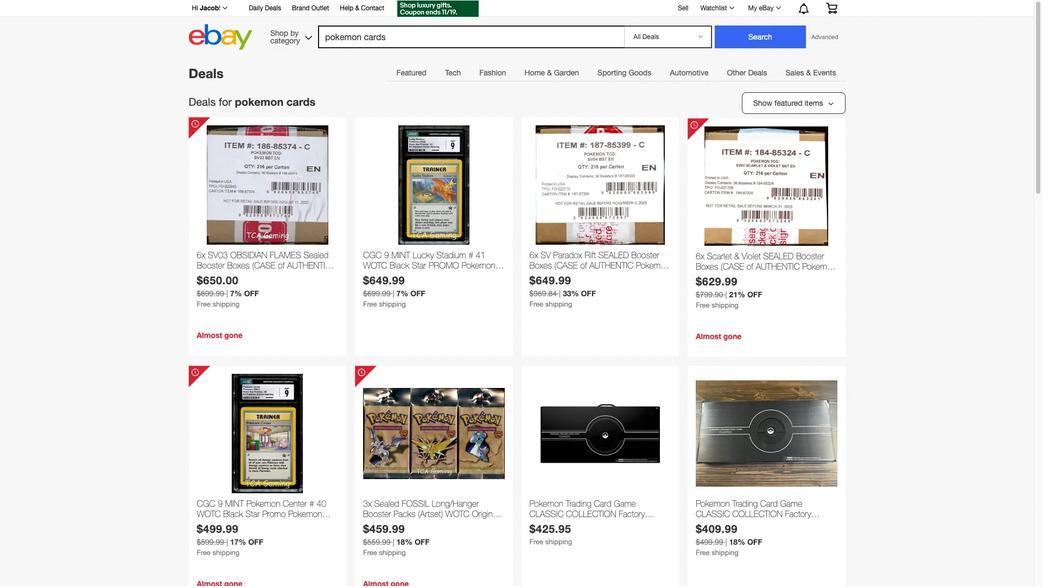 Task type: locate. For each thing, give the bounding box(es) containing it.
authentic inside 6x scarlet & violet sealed booster boxes (case of authentic pokemon cards)
[[756, 262, 800, 272]]

1 horizontal spatial wotc
[[363, 261, 387, 270]]

1 classic from the left
[[530, 509, 564, 519]]

$499.99 up $599.99
[[197, 522, 239, 535]]

6x inside 6x sv03 obsidian flames sealed booster boxes (case of authentic pokemon cards)
[[197, 250, 205, 260]]

0 horizontal spatial trading
[[566, 499, 592, 509]]

2 case from the left
[[723, 520, 745, 529]]

0 horizontal spatial cards)
[[233, 271, 257, 281]]

free inside $649.99 $969.84 | 33% off free shipping
[[530, 300, 543, 308]]

1 trading from the left
[[566, 499, 592, 509]]

0 horizontal spatial wotc
[[197, 509, 221, 519]]

0 horizontal spatial black
[[223, 509, 243, 519]]

2 factory from the left
[[785, 509, 811, 519]]

boxes inside 6x scarlet & violet sealed booster boxes (case of authentic pokemon cards)
[[696, 262, 718, 272]]

0 horizontal spatial collection
[[566, 509, 616, 519]]

daily deals link
[[249, 3, 281, 15]]

case inside pokemon trading card game classic collection factory sealed case preorder
[[557, 520, 579, 529]]

deals for pokemon cards
[[189, 95, 315, 108]]

tab list
[[387, 61, 845, 84]]

$459.99
[[363, 522, 405, 535]]

advanced link
[[806, 26, 844, 48]]

mint inside cgc 9 mint lucky stadium # 41 wotc black star promo pokemon card
[[391, 250, 410, 260]]

free inside $629.99 $799.90 | 21% off free shipping
[[696, 301, 710, 310]]

pokemon
[[462, 261, 496, 270], [636, 261, 670, 270], [802, 262, 836, 272], [197, 271, 231, 281], [246, 499, 280, 509], [530, 499, 563, 509], [696, 499, 730, 509], [288, 509, 322, 519], [363, 520, 397, 529]]

classic inside pokemon trading card game classic collection factory sealed case english!
[[696, 509, 730, 519]]

mint inside cgc 9 mint pokemon center # 40 wotc black star promo pokemon card
[[225, 499, 244, 509]]

mint
[[391, 250, 410, 260], [225, 499, 244, 509]]

mint up $499.99 $599.99 | 17% off free shipping
[[225, 499, 244, 509]]

| down cgc 9 mint lucky stadium # 41 wotc black star promo pokemon card
[[393, 289, 394, 298]]

gone for $650.00
[[224, 331, 243, 340]]

collection inside pokemon trading card game classic collection factory sealed case preorder
[[566, 509, 616, 519]]

off for $649.99 $969.84 | 33% off free shipping
[[581, 289, 596, 298]]

# for $499.99
[[309, 499, 314, 509]]

pokemon inside 6x sv03 obsidian flames sealed booster boxes (case of authentic pokemon cards)
[[197, 271, 231, 281]]

watchlist link
[[695, 2, 739, 15]]

0 horizontal spatial 18%
[[397, 538, 413, 547]]

| for $650.00 $699.99 | 7% off free shipping
[[226, 289, 228, 298]]

0 horizontal spatial star
[[245, 509, 260, 519]]

1 vertical spatial #
[[309, 499, 314, 509]]

pokemon
[[235, 95, 284, 108]]

off inside "$649.99 $699.99 | 7% off free shipping"
[[410, 289, 425, 298]]

18% down the $409.99
[[729, 538, 745, 547]]

game inside pokemon trading card game classic collection factory sealed case english!
[[780, 499, 803, 509]]

6x scarlet & violet sealed booster boxes (case of authentic pokemon cards) link
[[696, 251, 837, 282]]

Search for anything text field
[[320, 27, 622, 47]]

2 horizontal spatial authentic
[[756, 262, 800, 272]]

contact
[[361, 4, 384, 12]]

& for contact
[[355, 4, 359, 12]]

wotc
[[363, 261, 387, 270], [197, 509, 221, 519], [446, 509, 470, 519]]

1 factory from the left
[[619, 509, 645, 519]]

1 horizontal spatial $499.99
[[696, 538, 723, 547]]

| left 33%
[[559, 289, 561, 298]]

sealed inside the 3x sealed fossil long/hanger booster packs (artset) wotc original pokemon cards
[[374, 499, 399, 509]]

sealed inside 6x scarlet & violet sealed booster boxes (case of authentic pokemon cards)
[[763, 251, 794, 261]]

2 18% from the left
[[729, 538, 745, 547]]

off down cgc 9 mint lucky stadium # 41 wotc black star promo pokemon card
[[410, 289, 425, 298]]

cards) inside 6x sv03 obsidian flames sealed booster boxes (case of authentic pokemon cards)
[[233, 271, 257, 281]]

shipping inside $459.99 $559.99 | 18% off free shipping
[[379, 549, 406, 557]]

card inside cgc 9 mint lucky stadium # 41 wotc black star promo pokemon card
[[363, 271, 381, 281]]

0 horizontal spatial classic
[[530, 509, 564, 519]]

boxes inside 6x sv03 obsidian flames sealed booster boxes (case of authentic pokemon cards)
[[227, 261, 250, 270]]

0 horizontal spatial almost
[[197, 331, 222, 340]]

off inside $459.99 $559.99 | 18% off free shipping
[[415, 538, 430, 547]]

1 horizontal spatial boxes
[[530, 261, 552, 270]]

almost for $650.00
[[197, 331, 222, 340]]

deals left for
[[189, 96, 216, 108]]

2 7% from the left
[[397, 289, 408, 298]]

star down lucky
[[412, 261, 426, 270]]

daily deals
[[249, 4, 281, 12]]

almost down $650.00 $699.99 | 7% off free shipping
[[197, 331, 222, 340]]

1 vertical spatial mint
[[225, 499, 244, 509]]

cards
[[287, 95, 315, 108]]

cgc
[[363, 250, 382, 260], [197, 499, 215, 509]]

gone down 21%
[[723, 332, 742, 341]]

2 horizontal spatial cards)
[[696, 272, 720, 282]]

shipping down '$650.00'
[[213, 300, 240, 308]]

events
[[813, 68, 836, 77]]

cards) for $649.99
[[530, 271, 553, 281]]

classic up $425.95 at the bottom right of the page
[[530, 509, 564, 519]]

black inside cgc 9 mint pokemon center # 40 wotc black star promo pokemon card
[[223, 509, 243, 519]]

off for $649.99 $699.99 | 7% off free shipping
[[410, 289, 425, 298]]

shipping inside $409.99 $499.99 | 18% off free shipping
[[712, 549, 739, 557]]

& right sales
[[806, 68, 811, 77]]

sealed for $649.99
[[598, 250, 629, 260]]

1 $699.99 from the left
[[197, 289, 224, 298]]

1 horizontal spatial almost gone
[[696, 332, 742, 341]]

your shopping cart image
[[825, 3, 838, 14]]

$629.99 $799.90 | 21% off free shipping
[[696, 275, 762, 310]]

shipping
[[213, 300, 240, 308], [379, 300, 406, 308], [545, 300, 572, 308], [712, 301, 739, 310], [545, 538, 572, 546], [213, 549, 240, 557], [379, 549, 406, 557], [712, 549, 739, 557]]

shipping down 17%
[[213, 549, 240, 557]]

help & contact link
[[340, 3, 384, 15]]

2 horizontal spatial (case
[[721, 262, 744, 272]]

trading up preorder
[[566, 499, 592, 509]]

deals link
[[189, 66, 224, 81]]

cards) up $969.84
[[530, 271, 553, 281]]

1 horizontal spatial $699.99
[[363, 289, 391, 298]]

shop
[[270, 28, 288, 37]]

!
[[219, 4, 221, 12]]

game up preorder
[[614, 499, 636, 509]]

1 horizontal spatial collection
[[732, 509, 783, 519]]

1 horizontal spatial 18%
[[729, 538, 745, 547]]

almost for $629.99
[[696, 332, 721, 341]]

1 18% from the left
[[397, 538, 413, 547]]

0 horizontal spatial (case
[[252, 261, 276, 270]]

1 horizontal spatial game
[[780, 499, 803, 509]]

of down the rift
[[580, 261, 587, 270]]

pokemon inside pokemon trading card game classic collection factory sealed case preorder
[[530, 499, 563, 509]]

game inside pokemon trading card game classic collection factory sealed case preorder
[[614, 499, 636, 509]]

brand outlet
[[292, 4, 329, 12]]

shipping inside $629.99 $799.90 | 21% off free shipping
[[712, 301, 739, 310]]

$699.99 inside $650.00 $699.99 | 7% off free shipping
[[197, 289, 224, 298]]

2 horizontal spatial of
[[747, 262, 754, 272]]

off for $499.99 $599.99 | 17% off free shipping
[[248, 538, 263, 547]]

boxes for $629.99
[[696, 262, 718, 272]]

off right 17%
[[248, 538, 263, 547]]

shipping inside $499.99 $599.99 | 17% off free shipping
[[213, 549, 240, 557]]

1 horizontal spatial sealed
[[763, 251, 794, 261]]

0 horizontal spatial case
[[557, 520, 579, 529]]

deals inside 'link'
[[748, 68, 767, 77]]

1 horizontal spatial $649.99
[[530, 274, 571, 287]]

| inside $499.99 $599.99 | 17% off free shipping
[[226, 538, 228, 547]]

None submit
[[715, 26, 806, 48]]

0 horizontal spatial gone
[[224, 331, 243, 340]]

0 horizontal spatial cgc
[[197, 499, 215, 509]]

deals up for
[[189, 66, 224, 81]]

2 trading from the left
[[732, 499, 758, 509]]

classic for $409.99
[[696, 509, 730, 519]]

free inside $459.99 $559.99 | 18% off free shipping
[[363, 549, 377, 557]]

| for $649.99 $969.84 | 33% off free shipping
[[559, 289, 561, 298]]

authentic for $649.99
[[590, 261, 634, 270]]

1 horizontal spatial mint
[[391, 250, 410, 260]]

off inside $649.99 $969.84 | 33% off free shipping
[[581, 289, 596, 298]]

1 $649.99 from the left
[[363, 274, 405, 287]]

off down cards
[[415, 538, 430, 547]]

$699.99 inside "$649.99 $699.99 | 7% off free shipping"
[[363, 289, 391, 298]]

cards) down the "obsidian"
[[233, 271, 257, 281]]

9 for $649.99
[[384, 250, 389, 260]]

0 horizontal spatial 9
[[218, 499, 223, 509]]

0 vertical spatial star
[[412, 261, 426, 270]]

(case
[[252, 261, 276, 270], [554, 261, 578, 270], [721, 262, 744, 272]]

tab list containing featured
[[387, 61, 845, 84]]

center
[[283, 499, 307, 509]]

#
[[469, 250, 473, 260], [309, 499, 314, 509]]

6x inside 6x scarlet & violet sealed booster boxes (case of authentic pokemon cards)
[[696, 251, 705, 261]]

(case down the "obsidian"
[[252, 261, 276, 270]]

1 horizontal spatial almost
[[696, 332, 721, 341]]

wotc for $649.99
[[363, 261, 387, 270]]

2 horizontal spatial 6x
[[696, 251, 705, 261]]

deals right daily
[[265, 4, 281, 12]]

wotc inside cgc 9 mint pokemon center # 40 wotc black star promo pokemon card
[[197, 509, 221, 519]]

6x
[[197, 250, 205, 260], [530, 250, 538, 260], [696, 251, 705, 261]]

cgc inside cgc 9 mint lucky stadium # 41 wotc black star promo pokemon card
[[363, 250, 382, 260]]

| down the $409.99
[[725, 538, 727, 547]]

black inside cgc 9 mint lucky stadium # 41 wotc black star promo pokemon card
[[390, 261, 409, 270]]

1 horizontal spatial case
[[723, 520, 745, 529]]

7% down '$650.00'
[[230, 289, 242, 298]]

authentic inside 6x sv paradox rift sealed booster boxes (case of authentic pokemon cards)
[[590, 261, 634, 270]]

2 $649.99 from the left
[[530, 274, 571, 287]]

of inside 6x scarlet & violet sealed booster boxes (case of authentic pokemon cards)
[[747, 262, 754, 272]]

off right 21%
[[747, 290, 762, 299]]

stadium
[[436, 250, 466, 260]]

trading up 'english!'
[[732, 499, 758, 509]]

(case down paradox
[[554, 261, 578, 270]]

shipping down cgc 9 mint lucky stadium # 41 wotc black star promo pokemon card
[[379, 300, 406, 308]]

1 case from the left
[[557, 520, 579, 529]]

1 game from the left
[[614, 499, 636, 509]]

0 horizontal spatial 7%
[[230, 289, 242, 298]]

(case inside 6x sv03 obsidian flames sealed booster boxes (case of authentic pokemon cards)
[[252, 261, 276, 270]]

41
[[476, 250, 486, 260]]

(case down scarlet
[[721, 262, 744, 272]]

sales & events link
[[776, 62, 845, 84]]

shipping inside $650.00 $699.99 | 7% off free shipping
[[213, 300, 240, 308]]

0 horizontal spatial #
[[309, 499, 314, 509]]

free inside $650.00 $699.99 | 7% off free shipping
[[197, 300, 211, 308]]

case left 'english!'
[[723, 520, 745, 529]]

0 vertical spatial #
[[469, 250, 473, 260]]

sealed right the rift
[[598, 250, 629, 260]]

booster inside 6x sv03 obsidian flames sealed booster boxes (case of authentic pokemon cards)
[[197, 261, 225, 270]]

$699.99 for $650.00
[[197, 289, 224, 298]]

0 horizontal spatial sealed
[[598, 250, 629, 260]]

pokemon trading card game classic collection factory sealed case english! link
[[696, 499, 837, 529]]

1 horizontal spatial trading
[[732, 499, 758, 509]]

1 horizontal spatial 7%
[[397, 289, 408, 298]]

boxes inside 6x sv paradox rift sealed booster boxes (case of authentic pokemon cards)
[[530, 261, 552, 270]]

off inside $650.00 $699.99 | 7% off free shipping
[[244, 289, 259, 298]]

star left promo
[[245, 509, 260, 519]]

star inside cgc 9 mint pokemon center # 40 wotc black star promo pokemon card
[[245, 509, 260, 519]]

1 horizontal spatial star
[[412, 261, 426, 270]]

pokemon trading card game classic collection factory sealed case preorder
[[530, 499, 645, 529]]

mint for $499.99
[[225, 499, 244, 509]]

shipping down 21%
[[712, 301, 739, 310]]

free inside $425.95 free shipping
[[530, 538, 543, 546]]

0 vertical spatial black
[[390, 261, 409, 270]]

shipping down 33%
[[545, 300, 572, 308]]

boxes down sv
[[530, 261, 552, 270]]

1 vertical spatial cgc
[[197, 499, 215, 509]]

6x left sv03
[[197, 250, 205, 260]]

authentic down violet
[[756, 262, 800, 272]]

black up $499.99 $599.99 | 17% off free shipping
[[223, 509, 243, 519]]

wotc inside the 3x sealed fossil long/hanger booster packs (artset) wotc original pokemon cards
[[446, 509, 470, 519]]

off down 6x sv03 obsidian flames sealed booster boxes (case of authentic pokemon cards)
[[244, 289, 259, 298]]

pokemon inside 6x scarlet & violet sealed booster boxes (case of authentic pokemon cards)
[[802, 262, 836, 272]]

cgc up $599.99
[[197, 499, 215, 509]]

& for garden
[[547, 68, 552, 77]]

almost gone
[[197, 331, 243, 340], [696, 332, 742, 341]]

case for $409.99
[[723, 520, 745, 529]]

authentic for $629.99
[[756, 262, 800, 272]]

9 inside cgc 9 mint lucky stadium # 41 wotc black star promo pokemon card
[[384, 250, 389, 260]]

1 horizontal spatial gone
[[723, 332, 742, 341]]

trading for $425.95
[[566, 499, 592, 509]]

1 vertical spatial 9
[[218, 499, 223, 509]]

| inside "$649.99 $699.99 | 7% off free shipping"
[[393, 289, 394, 298]]

off for $629.99 $799.90 | 21% off free shipping
[[747, 290, 762, 299]]

off inside $409.99 $499.99 | 18% off free shipping
[[747, 538, 762, 547]]

collection up 'english!'
[[732, 509, 783, 519]]

cards) inside 6x scarlet & violet sealed booster boxes (case of authentic pokemon cards)
[[696, 272, 720, 282]]

(case for $649.99
[[554, 261, 578, 270]]

$425.95 free shipping
[[530, 522, 572, 546]]

shipping inside $649.99 $969.84 | 33% off free shipping
[[545, 300, 572, 308]]

1 horizontal spatial (case
[[554, 261, 578, 270]]

0 horizontal spatial game
[[614, 499, 636, 509]]

| down $459.99
[[393, 538, 394, 547]]

(case inside 6x scarlet & violet sealed booster boxes (case of authentic pokemon cards)
[[721, 262, 744, 272]]

0 vertical spatial 9
[[384, 250, 389, 260]]

free
[[197, 300, 211, 308], [363, 300, 377, 308], [530, 300, 543, 308], [696, 301, 710, 310], [530, 538, 543, 546], [197, 549, 211, 557], [363, 549, 377, 557], [696, 549, 710, 557]]

2 horizontal spatial wotc
[[446, 509, 470, 519]]

0 horizontal spatial 6x
[[197, 250, 205, 260]]

18%
[[397, 538, 413, 547], [729, 538, 745, 547]]

1 horizontal spatial 9
[[384, 250, 389, 260]]

shipping for $459.99 $559.99 | 18% off free shipping
[[379, 549, 406, 557]]

0 horizontal spatial almost gone
[[197, 331, 243, 340]]

brand
[[292, 4, 310, 12]]

# inside cgc 9 mint pokemon center # 40 wotc black star promo pokemon card
[[309, 499, 314, 509]]

wotc up "$649.99 $699.99 | 7% off free shipping"
[[363, 261, 387, 270]]

| down '$650.00'
[[226, 289, 228, 298]]

18% inside $409.99 $499.99 | 18% off free shipping
[[729, 538, 745, 547]]

18% for $459.99
[[397, 538, 413, 547]]

menu bar
[[387, 61, 845, 84]]

1 horizontal spatial factory
[[785, 509, 811, 519]]

booster inside 6x sv paradox rift sealed booster boxes (case of authentic pokemon cards)
[[631, 250, 659, 260]]

deals
[[265, 4, 281, 12], [189, 66, 224, 81], [748, 68, 767, 77], [189, 96, 216, 108]]

preorder
[[581, 520, 624, 529]]

almost gone down $650.00 $699.99 | 7% off free shipping
[[197, 331, 243, 340]]

free for $629.99 $799.90 | 21% off free shipping
[[696, 301, 710, 310]]

star
[[412, 261, 426, 270], [245, 509, 260, 519]]

case left preorder
[[557, 520, 579, 529]]

off down 'english!'
[[747, 538, 762, 547]]

fossil
[[402, 499, 429, 509]]

2 $699.99 from the left
[[363, 289, 391, 298]]

$409.99
[[696, 522, 738, 535]]

$499.99 down the $409.99
[[696, 538, 723, 547]]

&
[[355, 4, 359, 12], [547, 68, 552, 77], [806, 68, 811, 77], [734, 251, 740, 261]]

| inside $459.99 $559.99 | 18% off free shipping
[[393, 538, 394, 547]]

sealed inside 6x sv paradox rift sealed booster boxes (case of authentic pokemon cards)
[[598, 250, 629, 260]]

& left violet
[[734, 251, 740, 261]]

| inside $409.99 $499.99 | 18% off free shipping
[[725, 538, 727, 547]]

# inside cgc 9 mint lucky stadium # 41 wotc black star promo pokemon card
[[469, 250, 473, 260]]

0 horizontal spatial of
[[278, 261, 285, 270]]

7% inside "$649.99 $699.99 | 7% off free shipping"
[[397, 289, 408, 298]]

classic inside pokemon trading card game classic collection factory sealed case preorder
[[530, 509, 564, 519]]

cards) for $650.00
[[233, 271, 257, 281]]

| for $459.99 $559.99 | 18% off free shipping
[[393, 538, 394, 547]]

game up 'english!'
[[780, 499, 803, 509]]

black up "$649.99 $699.99 | 7% off free shipping"
[[390, 261, 409, 270]]

off inside $499.99 $599.99 | 17% off free shipping
[[248, 538, 263, 547]]

gone
[[224, 331, 243, 340], [723, 332, 742, 341]]

$499.99 $599.99 | 17% off free shipping
[[197, 522, 263, 557]]

# left 41
[[469, 250, 473, 260]]

gone down $650.00 $699.99 | 7% off free shipping
[[224, 331, 243, 340]]

classic for $425.95
[[530, 509, 564, 519]]

original
[[472, 509, 499, 519]]

1 vertical spatial $499.99
[[696, 538, 723, 547]]

1 horizontal spatial authentic
[[590, 261, 634, 270]]

17%
[[230, 538, 246, 547]]

2 horizontal spatial boxes
[[696, 262, 718, 272]]

authentic inside 6x sv03 obsidian flames sealed booster boxes (case of authentic pokemon cards)
[[287, 261, 331, 270]]

authentic down the rift
[[590, 261, 634, 270]]

collection up preorder
[[566, 509, 616, 519]]

9
[[384, 250, 389, 260], [218, 499, 223, 509]]

0 vertical spatial cgc
[[363, 250, 382, 260]]

1 collection from the left
[[566, 509, 616, 519]]

# for $649.99
[[469, 250, 473, 260]]

boxes down scarlet
[[696, 262, 718, 272]]

my ebay link
[[742, 2, 786, 15]]

trading inside pokemon trading card game classic collection factory sealed case preorder
[[566, 499, 592, 509]]

of
[[278, 261, 285, 270], [580, 261, 587, 270], [747, 262, 754, 272]]

1 horizontal spatial classic
[[696, 509, 730, 519]]

home
[[525, 68, 545, 77]]

0 horizontal spatial authentic
[[287, 261, 331, 270]]

| left 17%
[[226, 538, 228, 547]]

0 horizontal spatial boxes
[[227, 261, 250, 270]]

1 vertical spatial star
[[245, 509, 260, 519]]

shipping down the $559.99
[[379, 549, 406, 557]]

0 vertical spatial $499.99
[[197, 522, 239, 535]]

18% down cards
[[397, 538, 413, 547]]

0 horizontal spatial mint
[[225, 499, 244, 509]]

free for $499.99 $599.99 | 17% off free shipping
[[197, 549, 211, 557]]

of down violet
[[747, 262, 754, 272]]

| left 21%
[[725, 291, 727, 299]]

2 classic from the left
[[696, 509, 730, 519]]

by
[[290, 28, 299, 37]]

home & garden
[[525, 68, 579, 77]]

cards) up $799.90
[[696, 272, 720, 282]]

2 collection from the left
[[732, 509, 783, 519]]

of for $629.99
[[747, 262, 754, 272]]

for
[[219, 96, 232, 108]]

| for $629.99 $799.90 | 21% off free shipping
[[725, 291, 727, 299]]

1 vertical spatial black
[[223, 509, 243, 519]]

& right home
[[547, 68, 552, 77]]

of inside 6x sv paradox rift sealed booster boxes (case of authentic pokemon cards)
[[580, 261, 587, 270]]

| inside $629.99 $799.90 | 21% off free shipping
[[725, 291, 727, 299]]

shipping down the $409.99
[[712, 549, 739, 557]]

7% down cgc 9 mint lucky stadium # 41 wotc black star promo pokemon card
[[397, 289, 408, 298]]

factory inside pokemon trading card game classic collection factory sealed case preorder
[[619, 509, 645, 519]]

case
[[557, 520, 579, 529], [723, 520, 745, 529]]

1 horizontal spatial cgc
[[363, 250, 382, 260]]

2 game from the left
[[780, 499, 803, 509]]

0 horizontal spatial factory
[[619, 509, 645, 519]]

0 horizontal spatial $699.99
[[197, 289, 224, 298]]

packs
[[394, 509, 416, 519]]

off
[[244, 289, 259, 298], [410, 289, 425, 298], [581, 289, 596, 298], [747, 290, 762, 299], [248, 538, 263, 547], [415, 538, 430, 547], [747, 538, 762, 547]]

pokemon inside cgc 9 mint lucky stadium # 41 wotc black star promo pokemon card
[[462, 261, 496, 270]]

free for $649.99 $969.84 | 33% off free shipping
[[530, 300, 543, 308]]

shipping down $425.95 at the bottom right of the page
[[545, 538, 572, 546]]

0 vertical spatial mint
[[391, 250, 410, 260]]

free for $650.00 $699.99 | 7% off free shipping
[[197, 300, 211, 308]]

1 horizontal spatial cards)
[[530, 271, 553, 281]]

9 inside cgc 9 mint pokemon center # 40 wotc black star promo pokemon card
[[218, 499, 223, 509]]

cgc up "$649.99 $699.99 | 7% off free shipping"
[[363, 250, 382, 260]]

authentic down flames
[[287, 261, 331, 270]]

18% inside $459.99 $559.99 | 18% off free shipping
[[397, 538, 413, 547]]

off inside $629.99 $799.90 | 21% off free shipping
[[747, 290, 762, 299]]

& inside account 'navigation'
[[355, 4, 359, 12]]

sporting goods
[[598, 68, 651, 77]]

collection for $409.99
[[732, 509, 783, 519]]

mint left lucky
[[391, 250, 410, 260]]

6x for $649.99
[[530, 250, 538, 260]]

free inside $409.99 $499.99 | 18% off free shipping
[[696, 549, 710, 557]]

case inside pokemon trading card game classic collection factory sealed case english!
[[723, 520, 745, 529]]

watchlist
[[701, 4, 727, 12]]

classic up the $409.99
[[696, 509, 730, 519]]

# left 40
[[309, 499, 314, 509]]

wotc up $599.99
[[197, 509, 221, 519]]

almost gone for $650.00
[[197, 331, 243, 340]]

7% inside $650.00 $699.99 | 7% off free shipping
[[230, 289, 242, 298]]

wotc down long/hanger
[[446, 509, 470, 519]]

of down flames
[[278, 261, 285, 270]]

9 up $499.99 $599.99 | 17% off free shipping
[[218, 499, 223, 509]]

cards) for $629.99
[[696, 272, 720, 282]]

(case for $629.99
[[721, 262, 744, 272]]

deals right other
[[748, 68, 767, 77]]

6x left scarlet
[[696, 251, 705, 261]]

1 horizontal spatial black
[[390, 261, 409, 270]]

almost down $799.90
[[696, 332, 721, 341]]

cgc inside cgc 9 mint pokemon center # 40 wotc black star promo pokemon card
[[197, 499, 215, 509]]

$649.99 for (case
[[530, 274, 571, 287]]

other
[[727, 68, 746, 77]]

off for $459.99 $559.99 | 18% off free shipping
[[415, 538, 430, 547]]

black
[[390, 261, 409, 270], [223, 509, 243, 519]]

(case for $650.00
[[252, 261, 276, 270]]

| inside $650.00 $699.99 | 7% off free shipping
[[226, 289, 228, 298]]

sales & events
[[786, 68, 836, 77]]

9 up "$649.99 $699.99 | 7% off free shipping"
[[384, 250, 389, 260]]

tech link
[[436, 62, 470, 84]]

$649.99 for wotc
[[363, 274, 405, 287]]

6x left sv
[[530, 250, 538, 260]]

0 horizontal spatial $649.99
[[363, 274, 405, 287]]

almost gone down $799.90
[[696, 332, 742, 341]]

| for $649.99 $699.99 | 7% off free shipping
[[393, 289, 394, 298]]

sealed right violet
[[763, 251, 794, 261]]

wotc inside cgc 9 mint lucky stadium # 41 wotc black star promo pokemon card
[[363, 261, 387, 270]]

star inside cgc 9 mint lucky stadium # 41 wotc black star promo pokemon card
[[412, 261, 426, 270]]

1 7% from the left
[[230, 289, 242, 298]]

sv
[[541, 250, 551, 260]]

1 horizontal spatial of
[[580, 261, 587, 270]]

authentic for $650.00
[[287, 261, 331, 270]]

free inside "$649.99 $699.99 | 7% off free shipping"
[[363, 300, 377, 308]]

boxes down the "obsidian"
[[227, 261, 250, 270]]

1 horizontal spatial #
[[469, 250, 473, 260]]

18% for $409.99
[[729, 538, 745, 547]]

category
[[270, 36, 300, 45]]

$649.99 inside "$649.99 $699.99 | 7% off free shipping"
[[363, 274, 405, 287]]

off right 33%
[[581, 289, 596, 298]]

6x inside 6x sv paradox rift sealed booster boxes (case of authentic pokemon cards)
[[530, 250, 538, 260]]

cgc 9 mint lucky stadium # 41 wotc black star promo pokemon card link
[[363, 250, 505, 281]]

& right help
[[355, 4, 359, 12]]

0 horizontal spatial $499.99
[[197, 522, 239, 535]]

free inside $499.99 $599.99 | 17% off free shipping
[[197, 549, 211, 557]]

(case inside 6x sv paradox rift sealed booster boxes (case of authentic pokemon cards)
[[554, 261, 578, 270]]

trading inside pokemon trading card game classic collection factory sealed case english!
[[732, 499, 758, 509]]

factory
[[619, 509, 645, 519], [785, 509, 811, 519]]

paradox
[[553, 250, 582, 260]]

trading
[[566, 499, 592, 509], [732, 499, 758, 509]]

1 horizontal spatial 6x
[[530, 250, 538, 260]]

| inside $649.99 $969.84 | 33% off free shipping
[[559, 289, 561, 298]]



Task type: vqa. For each thing, say whether or not it's contained in the screenshot.
may to the top
no



Task type: describe. For each thing, give the bounding box(es) containing it.
case for $425.95
[[557, 520, 579, 529]]

$499.99 inside $499.99 $599.99 | 17% off free shipping
[[197, 522, 239, 535]]

shop by category
[[270, 28, 300, 45]]

booster inside the 3x sealed fossil long/hanger booster packs (artset) wotc original pokemon cards
[[363, 509, 391, 519]]

none submit inside shop by category banner
[[715, 26, 806, 48]]

cgc 9 mint pokemon center # 40 wotc black star promo pokemon card link
[[197, 499, 338, 529]]

$799.90
[[696, 291, 723, 299]]

40
[[317, 499, 326, 509]]

ebay
[[759, 4, 774, 12]]

cards
[[400, 520, 421, 529]]

black for $499.99
[[223, 509, 243, 519]]

trading for $409.99
[[732, 499, 758, 509]]

mint for $649.99
[[391, 250, 410, 260]]

booster for $629.99
[[796, 251, 824, 261]]

6x scarlet & violet sealed booster boxes (case of authentic pokemon cards)
[[696, 251, 836, 282]]

game for $425.95
[[614, 499, 636, 509]]

33%
[[563, 289, 579, 298]]

7% for $649.99
[[397, 289, 408, 298]]

outlet
[[311, 4, 329, 12]]

of for $650.00
[[278, 261, 285, 270]]

$459.99 $559.99 | 18% off free shipping
[[363, 522, 430, 557]]

sealed inside pokemon trading card game classic collection factory sealed case preorder
[[530, 520, 555, 529]]

deals inside account 'navigation'
[[265, 4, 281, 12]]

3x sealed fossil long/hanger booster packs (artset) wotc original pokemon cards
[[363, 499, 499, 529]]

$599.99
[[197, 538, 224, 547]]

6x sv03 obsidian flames sealed booster boxes (case of authentic pokemon cards) link
[[197, 250, 338, 281]]

| for $409.99 $499.99 | 18% off free shipping
[[725, 538, 727, 547]]

promo
[[262, 509, 286, 519]]

sealed for $629.99
[[763, 251, 794, 261]]

star for $499.99
[[245, 509, 260, 519]]

$499.99 inside $409.99 $499.99 | 18% off free shipping
[[696, 538, 723, 547]]

$559.99
[[363, 538, 391, 547]]

cgc for $499.99
[[197, 499, 215, 509]]

6x sv paradox rift sealed booster boxes (case of authentic pokemon cards)
[[530, 250, 670, 281]]

$699.99 for $649.99
[[363, 289, 391, 298]]

6x sv paradox rift sealed booster boxes (case of authentic pokemon cards) link
[[530, 250, 671, 281]]

help
[[340, 4, 353, 12]]

card inside pokemon trading card game classic collection factory sealed case english!
[[760, 499, 778, 509]]

| for $499.99 $599.99 | 17% off free shipping
[[226, 538, 228, 547]]

obsidian
[[230, 250, 267, 260]]

shipping for $650.00 $699.99 | 7% off free shipping
[[213, 300, 240, 308]]

hi
[[192, 4, 198, 12]]

my ebay
[[748, 4, 774, 12]]

$649.99 $699.99 | 7% off free shipping
[[363, 274, 425, 308]]

free for $409.99 $499.99 | 18% off free shipping
[[696, 549, 710, 557]]

violet
[[742, 251, 761, 261]]

booster for $650.00
[[197, 261, 225, 270]]

sell
[[678, 4, 689, 12]]

boxes for $649.99
[[530, 261, 552, 270]]

my
[[748, 4, 757, 12]]

english!
[[747, 520, 784, 529]]

shop by category banner
[[186, 0, 845, 53]]

cgc 9 mint lucky stadium # 41 wotc black star promo pokemon card
[[363, 250, 496, 281]]

sv03
[[208, 250, 228, 260]]

goods
[[629, 68, 651, 77]]

$650.00
[[197, 274, 239, 287]]

factory for $425.95
[[619, 509, 645, 519]]

flames
[[270, 250, 301, 260]]

advanced
[[812, 34, 838, 40]]

6x for $650.00
[[197, 250, 205, 260]]

items
[[805, 99, 823, 107]]

scarlet
[[707, 251, 732, 261]]

other deals link
[[718, 62, 776, 84]]

& for events
[[806, 68, 811, 77]]

free for $649.99 $699.99 | 7% off free shipping
[[363, 300, 377, 308]]

rift
[[585, 250, 596, 260]]

collection for $425.95
[[566, 509, 616, 519]]

7% for $650.00
[[230, 289, 242, 298]]

brand outlet link
[[292, 3, 329, 15]]

automotive
[[670, 68, 709, 77]]

off for $650.00 $699.99 | 7% off free shipping
[[244, 289, 259, 298]]

sporting goods link
[[588, 62, 661, 84]]

$649.99 $969.84 | 33% off free shipping
[[530, 274, 596, 308]]

shipping for $649.99 $969.84 | 33% off free shipping
[[545, 300, 572, 308]]

factory for $409.99
[[785, 509, 811, 519]]

& inside 6x scarlet & violet sealed booster boxes (case of authentic pokemon cards)
[[734, 251, 740, 261]]

daily
[[249, 4, 263, 12]]

pokemon inside 6x sv paradox rift sealed booster boxes (case of authentic pokemon cards)
[[636, 261, 670, 270]]

6x sv03 obsidian flames sealed booster boxes (case of authentic pokemon cards)
[[197, 250, 331, 281]]

wotc for $459.99
[[446, 509, 470, 519]]

of for $649.99
[[580, 261, 587, 270]]

long/hanger
[[432, 499, 479, 509]]

promo
[[429, 261, 459, 270]]

off for $409.99 $499.99 | 18% off free shipping
[[747, 538, 762, 547]]

(artset)
[[418, 509, 443, 519]]

featured
[[396, 68, 427, 77]]

cgc for $649.99
[[363, 250, 382, 260]]

$650.00 $699.99 | 7% off free shipping
[[197, 274, 259, 308]]

lucky
[[413, 250, 434, 260]]

$969.84
[[530, 289, 557, 298]]

black for $649.99
[[390, 261, 409, 270]]

menu bar containing featured
[[387, 61, 845, 84]]

sales
[[786, 68, 804, 77]]

account navigation
[[186, 0, 845, 18]]

star for $649.99
[[412, 261, 426, 270]]

get the coupon image
[[397, 1, 479, 17]]

shipping for $409.99 $499.99 | 18% off free shipping
[[712, 549, 739, 557]]

help & contact
[[340, 4, 384, 12]]

sealed inside pokemon trading card game classic collection factory sealed case english!
[[696, 520, 721, 529]]

shipping for $629.99 $799.90 | 21% off free shipping
[[712, 301, 739, 310]]

shop by category button
[[265, 24, 314, 47]]

9 for $499.99
[[218, 499, 223, 509]]

shipping inside $425.95 free shipping
[[545, 538, 572, 546]]

shipping for $649.99 $699.99 | 7% off free shipping
[[379, 300, 406, 308]]

gone for $629.99
[[723, 332, 742, 341]]

cgc 9 mint pokemon center # 40 wotc black star promo pokemon card
[[197, 499, 326, 529]]

sealed inside 6x sv03 obsidian flames sealed booster boxes (case of authentic pokemon cards)
[[304, 250, 329, 260]]

pokemon trading card game classic collection factory sealed case english!
[[696, 499, 811, 529]]

pokemon trading card game classic collection factory sealed case preorder link
[[530, 499, 671, 529]]

$425.95
[[530, 522, 571, 535]]

game for $409.99
[[780, 499, 803, 509]]

hi jacob !
[[192, 4, 221, 12]]

free for $459.99 $559.99 | 18% off free shipping
[[363, 549, 377, 557]]

other deals
[[727, 68, 767, 77]]

wotc for $499.99
[[197, 509, 221, 519]]

home & garden link
[[515, 62, 588, 84]]

garden
[[554, 68, 579, 77]]

fashion link
[[470, 62, 515, 84]]

boxes for $650.00
[[227, 261, 250, 270]]

sell link
[[673, 4, 693, 12]]

booster for $649.99
[[631, 250, 659, 260]]

automotive link
[[661, 62, 718, 84]]

show featured items button
[[742, 92, 845, 114]]

6x for $629.99
[[696, 251, 705, 261]]

deals inside deals for pokemon cards
[[189, 96, 216, 108]]

3x
[[363, 499, 372, 509]]

shipping for $499.99 $599.99 | 17% off free shipping
[[213, 549, 240, 557]]

card inside cgc 9 mint pokemon center # 40 wotc black star promo pokemon card
[[197, 520, 214, 529]]

card inside pokemon trading card game classic collection factory sealed case preorder
[[594, 499, 612, 509]]

tech
[[445, 68, 461, 77]]

jacob
[[200, 4, 219, 12]]

pokemon inside pokemon trading card game classic collection factory sealed case english!
[[696, 499, 730, 509]]

almost gone for $629.99
[[696, 332, 742, 341]]

sporting
[[598, 68, 627, 77]]

pokemon inside the 3x sealed fossil long/hanger booster packs (artset) wotc original pokemon cards
[[363, 520, 397, 529]]

featured link
[[387, 62, 436, 84]]

show
[[753, 99, 773, 107]]

$409.99 $499.99 | 18% off free shipping
[[696, 522, 762, 557]]

3x sealed fossil long/hanger booster packs (artset) wotc original pokemon cards link
[[363, 499, 505, 529]]



